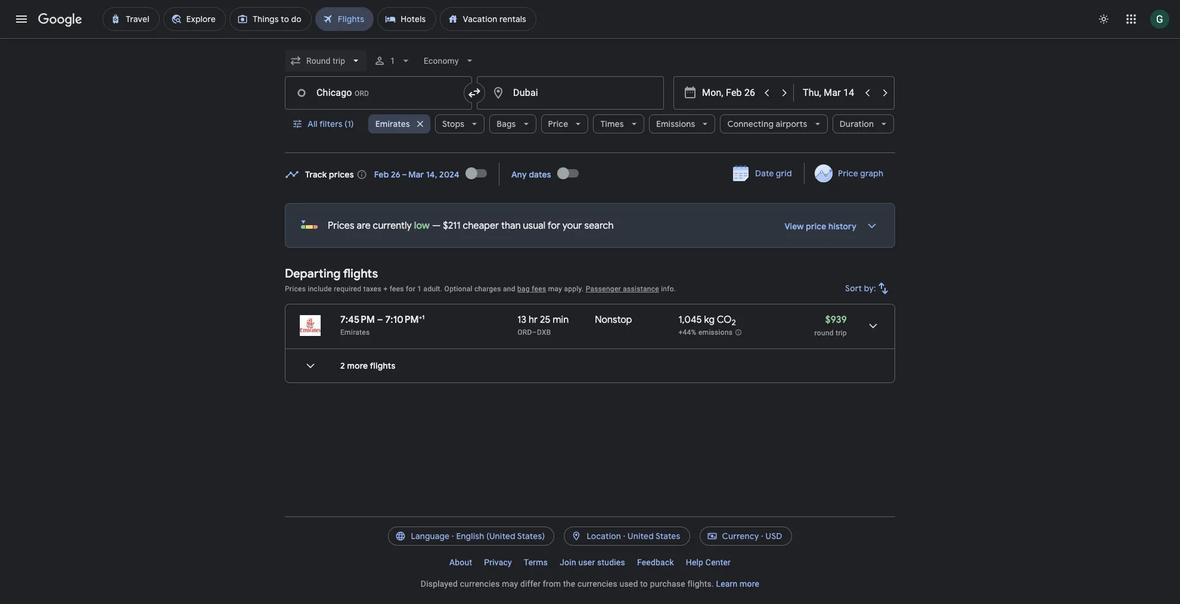 Task type: locate. For each thing, give the bounding box(es) containing it.
emirates right (1)
[[376, 119, 410, 129]]

duration
[[840, 119, 875, 129]]

currencies down join user studies
[[578, 580, 618, 589]]

nonstop
[[595, 314, 633, 326]]

about link
[[444, 554, 478, 573]]

2 horizontal spatial 1
[[422, 314, 425, 321]]

0 vertical spatial 1
[[391, 56, 396, 66]]

1 vertical spatial –
[[532, 329, 537, 337]]

26 – mar
[[391, 169, 424, 180]]

bags
[[497, 119, 516, 129]]

price inside popup button
[[548, 119, 569, 129]]

1 horizontal spatial for
[[548, 220, 561, 232]]

grid
[[777, 168, 793, 179]]

emirates down 7:45 pm
[[341, 329, 370, 337]]

1 vertical spatial 1
[[418, 285, 422, 293]]

prices include required taxes + fees for 1 adult. optional charges and bag fees may apply. passenger assistance
[[285, 285, 660, 293]]

for left adult.
[[406, 285, 416, 293]]

0 horizontal spatial prices
[[285, 285, 306, 293]]

search
[[585, 220, 614, 232]]

1 vertical spatial for
[[406, 285, 416, 293]]

1 horizontal spatial currencies
[[578, 580, 618, 589]]

date
[[756, 168, 775, 179]]

more right the learn
[[740, 580, 760, 589]]

0 horizontal spatial for
[[406, 285, 416, 293]]

fees
[[390, 285, 404, 293], [532, 285, 547, 293]]

user
[[579, 558, 595, 568]]

1 horizontal spatial may
[[549, 285, 563, 293]]

1 horizontal spatial prices
[[328, 220, 355, 232]]

– left 7:10 pm
[[377, 314, 383, 326]]

1 horizontal spatial fees
[[532, 285, 547, 293]]

(1)
[[345, 119, 354, 129]]

apply.
[[565, 285, 584, 293]]

for left your
[[548, 220, 561, 232]]

times
[[601, 119, 624, 129]]

hr
[[529, 314, 538, 326]]

0 horizontal spatial more
[[347, 361, 368, 372]]

2 vertical spatial 1
[[422, 314, 425, 321]]

stops button
[[435, 110, 485, 138]]

0 horizontal spatial 2
[[341, 361, 345, 372]]

—
[[432, 220, 441, 232]]

prices
[[328, 220, 355, 232], [285, 285, 306, 293]]

currencies down the 'privacy' "link"
[[460, 580, 500, 589]]

– inside '7:45 pm – 7:10 pm + 1'
[[377, 314, 383, 326]]

1 horizontal spatial more
[[740, 580, 760, 589]]

from
[[543, 580, 561, 589]]

2 up emissions on the right bottom of page
[[732, 318, 736, 328]]

0 horizontal spatial price
[[548, 119, 569, 129]]

charges
[[475, 285, 501, 293]]

0 vertical spatial prices
[[328, 220, 355, 232]]

price
[[548, 119, 569, 129], [838, 168, 859, 179]]

price left graph
[[838, 168, 859, 179]]

0 vertical spatial –
[[377, 314, 383, 326]]

(united
[[487, 531, 516, 542]]

Departure text field
[[703, 77, 757, 109]]

2024
[[440, 169, 460, 180]]

0 vertical spatial 2
[[732, 318, 736, 328]]

2 fees from the left
[[532, 285, 547, 293]]

swap origin and destination. image
[[468, 86, 482, 100]]

total duration 13 hr 25 min. element
[[518, 314, 595, 328]]

flights up taxes
[[343, 267, 378, 282]]

more
[[347, 361, 368, 372], [740, 580, 760, 589]]

1 horizontal spatial –
[[532, 329, 537, 337]]

0 horizontal spatial fees
[[390, 285, 404, 293]]

1 horizontal spatial 1
[[418, 285, 422, 293]]

1 vertical spatial +
[[419, 314, 422, 321]]

departing flights
[[285, 267, 378, 282]]

departing
[[285, 267, 341, 282]]

may left differ on the left of the page
[[502, 580, 518, 589]]

emirates
[[376, 119, 410, 129], [341, 329, 370, 337]]

emirates inside 'departing flights' 'main content'
[[341, 329, 370, 337]]

1 vertical spatial emirates
[[341, 329, 370, 337]]

all filters (1)
[[308, 119, 354, 129]]

the
[[564, 580, 576, 589]]

0 horizontal spatial +
[[384, 285, 388, 293]]

may
[[549, 285, 563, 293], [502, 580, 518, 589]]

trip
[[836, 329, 848, 338]]

None field
[[285, 50, 367, 72], [420, 50, 481, 72], [285, 50, 367, 72], [420, 50, 481, 72]]

0 horizontal spatial currencies
[[460, 580, 500, 589]]

0 horizontal spatial emirates
[[341, 329, 370, 337]]

1 inside '7:45 pm – 7:10 pm + 1'
[[422, 314, 425, 321]]

currency
[[723, 531, 760, 542]]

price button
[[541, 110, 589, 138]]

low
[[414, 220, 430, 232]]

0 vertical spatial for
[[548, 220, 561, 232]]

more down 7:45 pm text field
[[347, 361, 368, 372]]

graph
[[861, 168, 884, 179]]

0 vertical spatial may
[[549, 285, 563, 293]]

1 vertical spatial prices
[[285, 285, 306, 293]]

may left apply.
[[549, 285, 563, 293]]

than
[[502, 220, 521, 232]]

assistance
[[623, 285, 660, 293]]

times button
[[594, 110, 645, 138]]

united
[[628, 531, 654, 542]]

None text field
[[477, 76, 664, 110]]

all filters (1) button
[[285, 110, 364, 138]]

passenger
[[586, 285, 621, 293]]

fees right taxes
[[390, 285, 404, 293]]

$939 round trip
[[815, 314, 848, 338]]

2 right 2 more flights image
[[341, 361, 345, 372]]

1 horizontal spatial price
[[838, 168, 859, 179]]

0 vertical spatial flights
[[343, 267, 378, 282]]

prices left are
[[328, 220, 355, 232]]

2 more flights
[[341, 361, 396, 372]]

date grid
[[756, 168, 793, 179]]

+ inside '7:45 pm – 7:10 pm + 1'
[[419, 314, 422, 321]]

1 vertical spatial price
[[838, 168, 859, 179]]

bags button
[[490, 110, 537, 138]]

price right bags popup button
[[548, 119, 569, 129]]

1 vertical spatial may
[[502, 580, 518, 589]]

0 vertical spatial emirates
[[376, 119, 410, 129]]

1 horizontal spatial +
[[419, 314, 422, 321]]

Return text field
[[803, 77, 858, 109]]

include
[[308, 285, 332, 293]]

2 inside 1,045 kg co 2
[[732, 318, 736, 328]]

2 currencies from the left
[[578, 580, 618, 589]]

join user studies link
[[554, 554, 632, 573]]

Departure time: 7:45 PM. text field
[[341, 314, 375, 326]]

0 vertical spatial price
[[548, 119, 569, 129]]

main menu image
[[14, 12, 29, 26]]

none search field containing all filters (1)
[[285, 47, 896, 153]]

1 horizontal spatial emirates
[[376, 119, 410, 129]]

prices
[[329, 169, 354, 180]]

learn
[[717, 580, 738, 589]]

0 vertical spatial more
[[347, 361, 368, 372]]

to
[[641, 580, 648, 589]]

for
[[548, 220, 561, 232], [406, 285, 416, 293]]

price inside button
[[838, 168, 859, 179]]

flight details. leaves o'hare international airport at 7:45 pm on monday, february 26 and arrives at dubai international airport at 7:10 pm on tuesday, february 27. image
[[859, 312, 888, 341]]

prices down departing
[[285, 285, 306, 293]]

terms link
[[518, 554, 554, 573]]

– down hr
[[532, 329, 537, 337]]

usual
[[523, 220, 546, 232]]

None text field
[[285, 76, 472, 110]]

1 horizontal spatial 2
[[732, 318, 736, 328]]

1 currencies from the left
[[460, 580, 500, 589]]

fees right 'bag'
[[532, 285, 547, 293]]

feb
[[374, 169, 389, 180]]

sort
[[846, 283, 863, 294]]

flights
[[343, 267, 378, 282], [370, 361, 396, 372]]

None search field
[[285, 47, 896, 153]]

currencies
[[460, 580, 500, 589], [578, 580, 618, 589]]

purchase
[[651, 580, 686, 589]]

0 horizontal spatial 1
[[391, 56, 396, 66]]

sort by:
[[846, 283, 877, 294]]

14,
[[426, 169, 438, 180]]

939 US dollars text field
[[826, 314, 848, 326]]

leaves o'hare international airport at 7:45 pm on monday, february 26 and arrives at dubai international airport at 7:10 pm on tuesday, february 27. element
[[341, 314, 425, 326]]

0 horizontal spatial –
[[377, 314, 383, 326]]

learn more link
[[717, 580, 760, 589]]

2
[[732, 318, 736, 328], [341, 361, 345, 372]]

13
[[518, 314, 527, 326]]

flights down '7:45 pm – 7:10 pm + 1'
[[370, 361, 396, 372]]

any
[[512, 169, 527, 180]]



Task type: describe. For each thing, give the bounding box(es) containing it.
location
[[587, 531, 622, 542]]

join
[[560, 558, 577, 568]]

1 button
[[369, 47, 417, 75]]

used
[[620, 580, 639, 589]]

7:45 pm
[[341, 314, 375, 326]]

passenger assistance button
[[586, 285, 660, 293]]

all
[[308, 119, 318, 129]]

displayed
[[421, 580, 458, 589]]

help center link
[[680, 554, 737, 573]]

1 vertical spatial more
[[740, 580, 760, 589]]

date grid button
[[725, 163, 802, 184]]

emirates button
[[368, 110, 431, 138]]

history
[[829, 221, 857, 232]]

1 inside '1' popup button
[[391, 56, 396, 66]]

0 horizontal spatial may
[[502, 580, 518, 589]]

bag
[[518, 285, 530, 293]]

prices for prices include required taxes + fees for 1 adult. optional charges and bag fees may apply. passenger assistance
[[285, 285, 306, 293]]

terms
[[524, 558, 548, 568]]

emirates inside popup button
[[376, 119, 410, 129]]

nonstop flight. element
[[595, 314, 633, 328]]

price
[[807, 221, 827, 232]]

studies
[[598, 558, 626, 568]]

emissions
[[699, 329, 733, 337]]

7:10 pm
[[386, 314, 419, 326]]

optional
[[445, 285, 473, 293]]

english (united states)
[[457, 531, 545, 542]]

+44% emissions
[[679, 329, 733, 337]]

1,045 kg co 2
[[679, 314, 736, 328]]

cheaper
[[463, 220, 499, 232]]

help
[[686, 558, 704, 568]]

and
[[503, 285, 516, 293]]

united states
[[628, 531, 681, 542]]

bag fees button
[[518, 285, 547, 293]]

Arrival time: 7:10 PM on  Tuesday, February 27. text field
[[386, 314, 425, 326]]

stops
[[443, 119, 465, 129]]

displayed currencies may differ from the currencies used to purchase flights. learn more
[[421, 580, 760, 589]]

$939
[[826, 314, 848, 326]]

price for price graph
[[838, 168, 859, 179]]

adult.
[[424, 285, 443, 293]]

7:45 pm – 7:10 pm + 1
[[341, 314, 425, 326]]

25
[[540, 314, 551, 326]]

2 more flights image
[[296, 352, 325, 381]]

min
[[553, 314, 569, 326]]

center
[[706, 558, 731, 568]]

round
[[815, 329, 834, 338]]

differ
[[521, 580, 541, 589]]

connecting airports button
[[721, 110, 828, 138]]

duration button
[[833, 110, 895, 138]]

your
[[563, 220, 582, 232]]

flights.
[[688, 580, 714, 589]]

dates
[[529, 169, 552, 180]]

filters
[[320, 119, 343, 129]]

language
[[411, 531, 450, 542]]

track
[[305, 169, 327, 180]]

usd
[[766, 531, 783, 542]]

by:
[[865, 283, 877, 294]]

1 vertical spatial flights
[[370, 361, 396, 372]]

airports
[[776, 119, 808, 129]]

join user studies
[[560, 558, 626, 568]]

price for price
[[548, 119, 569, 129]]

view price history image
[[858, 212, 887, 240]]

change appearance image
[[1090, 5, 1119, 33]]

connecting airports
[[728, 119, 808, 129]]

$211
[[443, 220, 461, 232]]

taxes
[[364, 285, 382, 293]]

may inside 'departing flights' 'main content'
[[549, 285, 563, 293]]

0 vertical spatial +
[[384, 285, 388, 293]]

1 vertical spatial 2
[[341, 361, 345, 372]]

1 fees from the left
[[390, 285, 404, 293]]

any dates
[[512, 169, 552, 180]]

connecting
[[728, 119, 774, 129]]

more inside 'departing flights' 'main content'
[[347, 361, 368, 372]]

view price history
[[785, 221, 857, 232]]

sort by: button
[[841, 274, 896, 303]]

privacy
[[484, 558, 512, 568]]

feb 26 – mar 14, 2024
[[374, 169, 460, 180]]

kg
[[705, 314, 715, 326]]

1,045
[[679, 314, 702, 326]]

learn more about tracked prices image
[[357, 169, 367, 180]]

co
[[717, 314, 732, 326]]

states
[[656, 531, 681, 542]]

currently
[[373, 220, 412, 232]]

price graph
[[838, 168, 884, 179]]

– inside 13 hr 25 min ord – dxb
[[532, 329, 537, 337]]

english
[[457, 531, 485, 542]]

find the best price region
[[285, 159, 896, 194]]

prices for prices are currently low — $211 cheaper than usual for your search
[[328, 220, 355, 232]]

view
[[785, 221, 804, 232]]

required
[[334, 285, 362, 293]]

13 hr 25 min ord – dxb
[[518, 314, 569, 337]]

departing flights main content
[[285, 159, 896, 393]]

+44%
[[679, 329, 697, 337]]



Task type: vqa. For each thing, say whether or not it's contained in the screenshot.
Location
yes



